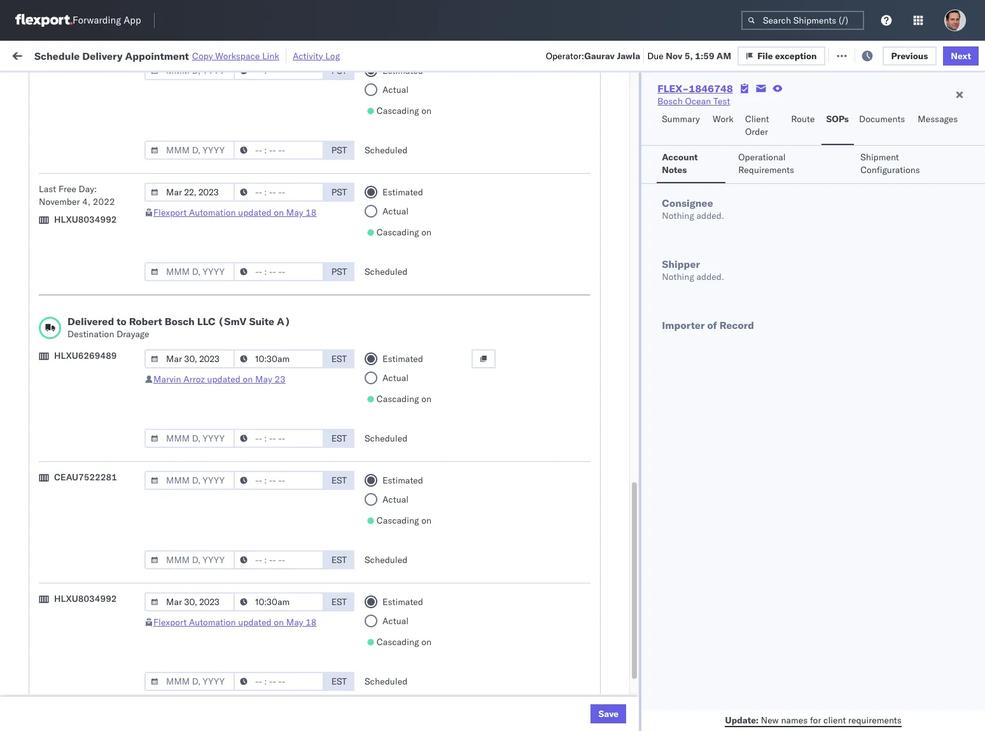 Task type: describe. For each thing, give the bounding box(es) containing it.
2 cascading from the top
[[377, 227, 419, 238]]

lagerfeld for 7:30 pm cst, feb 4, 2023
[[721, 631, 759, 642]]

3 actual from the top
[[383, 372, 409, 384]]

hlxu6269489
[[54, 350, 117, 362]]

feb for 5:00 am cst, feb 6, 2023
[[304, 659, 319, 670]]

flex-1846748 down requirements
[[741, 182, 807, 194]]

3, for 1:00 am cst, feb 3, 2023
[[322, 575, 330, 586]]

day:
[[79, 183, 97, 195]]

summary
[[662, 113, 700, 125]]

0 vertical spatial appointment
[[125, 49, 189, 62]]

2022 inside last free day: november 4, 2022
[[93, 196, 115, 208]]

configurations
[[861, 164, 920, 176]]

1 fcl from the top
[[456, 238, 472, 250]]

1 ca from the top
[[67, 160, 80, 172]]

6 resize handle column header from the left
[[572, 99, 587, 731]]

ocean fcl for 1:59 am cst, dec 14, 2022
[[428, 294, 472, 306]]

1846748 up flex
[[689, 82, 733, 95]]

route
[[791, 113, 815, 125]]

integration test account - karl lagerfeld for 1:00 am cst, feb 7, 2023
[[593, 687, 759, 698]]

7:30 pm cst, feb 4, 2023
[[243, 631, 354, 642]]

1 ocean fcl from the top
[[428, 238, 472, 250]]

dec for schedule delivery appointment
[[304, 294, 320, 306]]

1 cdt, from the top
[[282, 126, 302, 138]]

2 estimated from the top
[[383, 187, 423, 198]]

integration test account - karl lagerfeld for 7:30 pm cst, jan 30, 2023
[[593, 547, 759, 558]]

flex-1889466
[[741, 322, 807, 334]]

1 schedule delivery appointment button from the top
[[67, 125, 195, 139]]

documents for 10:30 pm cst, jan 28, 2023
[[67, 496, 114, 508]]

nothing for shipper
[[662, 271, 694, 283]]

snooze inside snooze button
[[128, 49, 158, 61]]

integration for 1:00 am cst, feb 7, 2023
[[593, 687, 637, 698]]

2 pst from the top
[[331, 145, 347, 156]]

file
[[758, 50, 773, 61]]

schedule delivery appointment link for 1st schedule delivery appointment button from the bottom
[[67, 293, 195, 306]]

drayage
[[117, 328, 149, 340]]

4 ca from the top
[[67, 272, 80, 284]]

of
[[708, 319, 717, 332]]

1 vertical spatial flexport
[[511, 378, 544, 390]]

operator:
[[546, 50, 584, 61]]

jan for 25,
[[304, 462, 318, 474]]

ocean fcl for 8:00 am cst, dec 24, 2022
[[428, 350, 472, 362]]

4 pst from the top
[[331, 266, 347, 278]]

upload customs clearance documents for 10:30 pm cst, jan 28, 2023
[[67, 483, 178, 508]]

integration test account - karl lagerfeld for 7:30 pm cst, feb 4, 2023
[[593, 631, 759, 642]]

schedule pickup from los angeles, ca link for second "schedule pickup from los angeles, ca" button from the top
[[67, 175, 219, 201]]

8 resize handle column header from the left
[[801, 99, 816, 731]]

4 1:59 am cdt, nov 5, 2022 from the top
[[243, 210, 356, 222]]

confirm delivery for 7:30 am cst, feb 3, 2023
[[67, 602, 135, 613]]

karl for 10:30 pm cst, jan 23, 2023
[[702, 434, 719, 446]]

account inside button
[[662, 152, 698, 163]]

7:30 am cst, feb 3, 2023
[[243, 603, 354, 614]]

1 test123456 from the top
[[905, 154, 959, 166]]

1 1:59 am cst, dec 14, 2022 from the top
[[243, 266, 361, 278]]

4 mmm d, yyyy text field from the top
[[145, 471, 235, 490]]

confirm pickup from los angeles, ca button
[[67, 315, 219, 342]]

pm for 10:30 pm cst, jan 28, 2023
[[270, 490, 284, 502]]

2 test123456 from the top
[[905, 182, 959, 194]]

1 1:59 am cdt, nov 5, 2022 from the top
[[243, 126, 356, 138]]

schedule pickup from rotterdam, netherlands for 10:30
[[67, 427, 203, 452]]

7 ca from the top
[[67, 468, 80, 480]]

1 cascading from the top
[[377, 105, 419, 116]]

dec for confirm delivery
[[304, 350, 320, 362]]

client order
[[745, 113, 769, 138]]

28,
[[325, 490, 339, 502]]

mbl/mawb numbers
[[905, 104, 983, 113]]

3 pst from the top
[[331, 187, 347, 198]]

hlxu6269489, for second "schedule pickup from los angeles, ca" button from the top
[[890, 182, 955, 194]]

10 resize handle column header from the left
[[953, 99, 968, 731]]

new
[[761, 715, 779, 726]]

from inside confirm pickup from rotterdam, netherlands
[[132, 568, 151, 579]]

save
[[599, 709, 619, 720]]

activity log
[[293, 50, 340, 61]]

file exception
[[758, 50, 817, 61]]

10:30 for 10:30 pm cst, jan 28, 2023
[[243, 490, 268, 502]]

activity
[[293, 50, 323, 61]]

05707175362
[[905, 715, 966, 726]]

gaurav
[[584, 50, 615, 61]]

flexport. image
[[15, 14, 73, 27]]

4, for 2022
[[82, 196, 91, 208]]

4 actual from the top
[[383, 494, 409, 505]]

4 fcl from the top
[[456, 406, 472, 418]]

1 scheduled from the top
[[365, 145, 408, 156]]

confirm pickup from los angeles, ca link
[[67, 315, 219, 340]]

10:30 for 10:30 pm cst, jan 23, 2023
[[243, 434, 268, 446]]

cdt, for second "schedule pickup from los angeles, ca" button from the top
[[282, 182, 302, 194]]

consignee down importer
[[652, 378, 695, 390]]

2 14, from the top
[[323, 294, 337, 306]]

added. for shipper
[[697, 271, 725, 283]]

feb for 7:30 pm cst, feb 4, 2023
[[303, 631, 319, 642]]

1 pst from the top
[[331, 65, 347, 76]]

client
[[824, 715, 846, 726]]

4 schedule pickup from los angeles, ca button from the top
[[67, 259, 219, 286]]

route button
[[786, 108, 822, 145]]

delivered
[[67, 315, 114, 328]]

mode button
[[421, 101, 491, 114]]

2 cascading on from the top
[[377, 227, 432, 238]]

--
[[593, 715, 604, 726]]

7,
[[322, 687, 330, 698]]

delivery for 1:00
[[102, 686, 135, 697]]

7:30 for 7:30 am cst, feb 3, 2023
[[243, 603, 263, 614]]

requirements
[[849, 715, 902, 726]]

7 mmm d, yyyy text field from the top
[[145, 672, 235, 691]]

reassign button
[[243, 46, 310, 65]]

suite
[[249, 315, 274, 328]]

customs for 7:30 pm cst, feb 4, 2023
[[99, 624, 134, 635]]

6 fcl from the top
[[456, 519, 472, 530]]

forwarding app link
[[15, 14, 141, 27]]

schedule pickup from rotterdam, netherlands for 7:30
[[67, 540, 203, 564]]

lululemon
[[511, 715, 553, 726]]

6 mmm d, yyyy text field from the top
[[145, 593, 235, 612]]

3 ca from the top
[[67, 216, 80, 228]]

1:00 for 1:00 am cst, feb 3, 2023
[[243, 575, 263, 586]]

account notes button
[[657, 146, 726, 183]]

5 actual from the top
[[383, 616, 409, 627]]

3 1:59 am cdt, nov 5, 2022 from the top
[[243, 182, 356, 194]]

1 14, from the top
[[323, 266, 337, 278]]

test
[[593, 715, 613, 726]]

copy workspace link button
[[192, 50, 279, 61]]

6 ocean fcl from the top
[[428, 519, 472, 530]]

pm for 10:30 pm cst, jan 23, 2023
[[270, 434, 284, 446]]

notes
[[662, 164, 687, 176]]

consignee right demo
[[572, 378, 615, 390]]

karl for 7:30 pm cst, jan 30, 2023
[[702, 547, 719, 558]]

flexport for est
[[153, 617, 187, 628]]

work button
[[708, 108, 740, 145]]

2 hlxu8 from the top
[[958, 182, 985, 194]]

8:00 am cst, dec 24, 2022
[[243, 350, 361, 362]]

5 -- : -- -- text field from the top
[[234, 551, 324, 570]]

1889466
[[768, 322, 807, 334]]

bookings test consignee
[[593, 378, 695, 390]]

cancel batch action
[[882, 49, 969, 61]]

10:30 pm cst, jan 23, 2023
[[243, 434, 363, 446]]

llc
[[197, 315, 215, 328]]

to for me
[[366, 49, 374, 61]]

shipment configurations button
[[856, 146, 965, 183]]

6,
[[322, 659, 330, 670]]

24,
[[323, 350, 337, 362]]

updated for hlxu6269489
[[207, 374, 241, 385]]

1:59 am cst, jan 25, 2023
[[243, 462, 358, 474]]

schedule pickup from los angeles, ca link for 3rd "schedule pickup from los angeles, ca" button from the bottom
[[67, 259, 219, 284]]

1 ceau7522281, from the top
[[822, 154, 888, 166]]

confirm pickup from los angeles, ca
[[67, 315, 205, 340]]

2 ceau7522281, from the top
[[822, 182, 888, 194]]

4 lagerfeld from the top
[[721, 519, 759, 530]]

5:00 am cst, feb 6, 2023
[[243, 659, 354, 670]]

schedule pickup from los angeles, ca link for 1st "schedule pickup from los angeles, ca" button from the top of the page
[[67, 147, 219, 173]]

flex-1846748 down order
[[741, 154, 807, 166]]

2023 for 5:00 am cst, feb 6, 2023
[[332, 659, 354, 670]]

lagerfeld for 1:00 am cst, feb 3, 2023
[[721, 575, 759, 586]]

dec for confirm pickup from los angeles, ca
[[303, 322, 320, 334]]

7:30 pm cst, jan 30, 2023
[[243, 547, 358, 558]]

1846748 down requirements
[[768, 182, 807, 194]]

1 lagerfeld from the top
[[721, 406, 759, 418]]

shipper nothing added.
[[662, 258, 725, 283]]

lagerfeld for 1:00 am cst, feb 7, 2023
[[721, 687, 759, 698]]

5:00
[[243, 659, 263, 670]]

account notes
[[662, 152, 698, 176]]

confirm for 7:30 am cst, feb 3, 2023
[[67, 602, 100, 613]]

flex- down requirements
[[741, 182, 768, 194]]

3 resize handle column header from the left
[[362, 99, 377, 731]]

vandelay west
[[593, 462, 653, 474]]

schedule pickup from los angeles, ca for second "schedule pickup from los angeles, ca" button from the top
[[67, 176, 210, 200]]

confirm delivery button for 1:00 am cst, feb 7, 2023
[[67, 685, 135, 699]]

documents inside documents button
[[859, 113, 905, 125]]

2 resize handle column header from the left
[[220, 99, 236, 731]]

consignee button
[[587, 101, 702, 114]]

1 -- : -- -- text field from the top
[[234, 141, 324, 160]]

2 hlxu8034992 from the top
[[54, 593, 117, 605]]

7 resize handle column header from the left
[[699, 99, 714, 731]]

update: new names for client requirements
[[725, 715, 902, 726]]

1846748 down 'route'
[[768, 126, 807, 138]]

2 actual from the top
[[383, 206, 409, 217]]

23
[[275, 374, 286, 385]]

update:
[[725, 715, 759, 726]]

flexport automation updated on may 18 button for pst
[[153, 207, 317, 218]]

bookings
[[593, 378, 631, 390]]

schedule delivery appointment copy workspace link
[[34, 49, 279, 62]]

integration for 1:00 am cst, feb 3, 2023
[[593, 575, 637, 586]]

2 mmm d, yyyy text field from the top
[[145, 349, 235, 369]]

flexport automation updated on may 18 button for est
[[153, 617, 317, 628]]

work
[[713, 113, 734, 125]]

3 mmm d, yyyy text field from the top
[[145, 429, 235, 448]]

1 hlxu8 from the top
[[958, 154, 985, 166]]

7:30 for 7:30 pm cst, feb 4, 2023
[[243, 631, 263, 642]]

flex- down order
[[741, 154, 768, 166]]

importer of record
[[662, 319, 754, 332]]

2023 for 1:00 am cst, feb 3, 2023
[[332, 575, 354, 586]]

assign to me
[[335, 49, 389, 61]]

1 integration from the top
[[593, 406, 637, 418]]

3 -- : -- -- text field from the top
[[234, 262, 324, 281]]

lagerfeld for 10:30 pm cst, jan 23, 2023
[[721, 434, 759, 446]]

10:30 pm cst, jan 28, 2023
[[243, 490, 363, 502]]

exception
[[775, 50, 817, 61]]

for
[[810, 715, 821, 726]]

3 schedule pickup from los angeles, ca button from the top
[[67, 203, 219, 229]]

summary button
[[657, 108, 708, 145]]

6 ca from the top
[[67, 384, 80, 396]]

flex- up summary
[[658, 82, 689, 95]]

flex-1989365
[[741, 715, 807, 726]]

2 -- : -- -- text field from the top
[[234, 183, 324, 202]]

karl for 10:30 pm cst, jan 28, 2023
[[702, 490, 719, 502]]

6 -- : -- -- text field from the top
[[234, 672, 324, 691]]

due nov 5, 1:59 am
[[648, 50, 732, 61]]

flex-1846748 down client on the right of the page
[[741, 126, 807, 138]]

1 mmm d, yyyy text field from the top
[[145, 61, 235, 80]]

due
[[648, 50, 664, 61]]

bosch inside delivered to robert bosch llc (smv suite a) destination drayage
[[165, 315, 195, 328]]

operational requirements button
[[734, 146, 848, 183]]

2 schedule delivery appointment button from the top
[[67, 293, 195, 307]]

schedule pickup from los angeles, ca for 1st "schedule pickup from los angeles, ca" button from the top of the page
[[67, 148, 210, 172]]

account for 10:30 pm cst, jan 28, 2023
[[659, 490, 692, 502]]

karl for 1:00 am cst, feb 7, 2023
[[702, 687, 719, 698]]

karl for 1:00 am cst, feb 3, 2023
[[702, 575, 719, 586]]

1 cascading on from the top
[[377, 105, 432, 116]]

2023 for 1:59 am cst, jan 13, 2023
[[336, 378, 358, 390]]

2023 for 10:30 pm cst, jan 28, 2023
[[341, 490, 363, 502]]

jan for 28,
[[309, 490, 323, 502]]

1 karl from the top
[[702, 406, 719, 418]]

4 karl from the top
[[702, 519, 719, 530]]

4 ocean fcl from the top
[[428, 406, 472, 418]]

4 resize handle column header from the left
[[406, 99, 421, 731]]

1846748 down route button
[[768, 154, 807, 166]]

-- : -- -- text field for 4th mmm d, yyyy text field from the bottom
[[234, 471, 324, 490]]

4 -- : -- -- text field from the top
[[234, 349, 324, 369]]

next button
[[944, 46, 979, 65]]

1 hlxu8034992 from the top
[[54, 214, 117, 225]]

2023 for 7:30 pm cst, jan 30, 2023
[[335, 547, 358, 558]]

container
[[822, 99, 857, 108]]

flex- down client on the right of the page
[[741, 126, 768, 138]]

confirm delivery link for 1:00 am cst, feb 7, 2023
[[67, 685, 135, 698]]

mbl/mawb numbers button
[[899, 101, 985, 114]]

operational
[[739, 152, 786, 163]]

2 scheduled from the top
[[365, 266, 408, 278]]

upload customs clearance documents link for 10:30
[[67, 483, 219, 508]]

messages
[[918, 113, 958, 125]]

1 integration test account - karl lagerfeld from the top
[[593, 406, 759, 418]]

save button
[[591, 705, 627, 724]]

2 ca from the top
[[67, 188, 80, 200]]

lagerfeld for 7:30 am cst, feb 3, 2023
[[721, 603, 759, 614]]

snooze button
[[108, 46, 167, 65]]

account for 7:30 am cst, feb 3, 2023
[[659, 603, 692, 614]]

(smv
[[218, 315, 247, 328]]

7:30 for 7:30 pm cst, jan 30, 2023
[[243, 547, 263, 558]]

free
[[58, 183, 76, 195]]

4 integration from the top
[[593, 519, 637, 530]]



Task type: locate. For each thing, give the bounding box(es) containing it.
1 customs from the top
[[99, 483, 134, 495]]

1 vertical spatial added.
[[697, 271, 725, 283]]

2 est from the top
[[332, 433, 347, 444]]

fcl for 7:30 pm cst, feb 4, 2023
[[456, 631, 472, 642]]

vandelay
[[511, 462, 547, 474], [593, 462, 630, 474]]

est up 25,
[[332, 433, 347, 444]]

1 actual from the top
[[383, 84, 409, 95]]

1:59 am cst, dec 14, 2022 up a)
[[243, 266, 361, 278]]

consignee down notes
[[662, 197, 713, 209]]

3 estimated from the top
[[383, 353, 423, 365]]

1 vertical spatial 14,
[[323, 294, 337, 306]]

schedule pickup from rotterdam, netherlands link for 7:30 pm cst, jan 30, 2023
[[67, 539, 219, 564]]

nothing down notes
[[662, 210, 694, 222]]

1 vertical spatial ceau7522281, hlxu6269489, hlxu8
[[822, 182, 985, 194]]

to inside delivered to robert bosch llc (smv suite a) destination drayage
[[117, 315, 126, 328]]

hlxu8034992
[[54, 214, 117, 225], [54, 593, 117, 605]]

feb left 6,
[[304, 659, 319, 670]]

delivered to robert bosch llc (smv suite a) destination drayage
[[67, 315, 291, 340]]

1 vertical spatial test123456
[[905, 182, 959, 194]]

hlxu8034992 down confirm pickup from rotterdam, netherlands
[[54, 593, 117, 605]]

-- : -- -- text field for fifth mmm d, yyyy text field from the bottom of the page
[[234, 429, 324, 448]]

copy
[[192, 50, 213, 61]]

2023 down 1:00 am cst, feb 3, 2023
[[332, 603, 354, 614]]

1 vertical spatial netherlands
[[67, 552, 117, 564]]

pm up 1:00 am cst, feb 3, 2023
[[265, 547, 279, 558]]

estimated
[[383, 65, 423, 76], [383, 187, 423, 198], [383, 353, 423, 365], [383, 475, 423, 486], [383, 596, 423, 608]]

3,
[[322, 575, 330, 586], [322, 603, 330, 614]]

2023 right 6,
[[332, 659, 354, 670]]

0 vertical spatial 14,
[[323, 266, 337, 278]]

fcl for 1:00 am cst, feb 7, 2023
[[456, 687, 472, 698]]

1 vertical spatial automation
[[189, 617, 236, 628]]

-- : -- -- text field
[[234, 141, 324, 160], [234, 183, 324, 202], [234, 262, 324, 281], [234, 349, 324, 369], [234, 551, 324, 570], [234, 672, 324, 691]]

shipper
[[662, 258, 700, 271]]

1 horizontal spatial snooze
[[383, 104, 408, 113]]

flex-
[[658, 82, 689, 95], [741, 126, 768, 138], [741, 154, 768, 166], [741, 182, 768, 194], [741, 322, 768, 334], [741, 715, 768, 726]]

marvin arroz updated on may 23
[[153, 374, 286, 385]]

0 vertical spatial ceau7522281,
[[822, 154, 888, 166]]

1 upload from the top
[[67, 483, 96, 495]]

1 est from the top
[[332, 353, 347, 365]]

5 lagerfeld from the top
[[721, 547, 759, 558]]

0 horizontal spatial vandelay
[[511, 462, 547, 474]]

0 vertical spatial added.
[[697, 210, 725, 222]]

1 vertical spatial 3,
[[322, 603, 330, 614]]

4 integration test account - karl lagerfeld from the top
[[593, 519, 759, 530]]

batch
[[914, 49, 939, 61]]

1 nothing from the top
[[662, 210, 694, 222]]

pickup inside confirm pickup from rotterdam, netherlands
[[102, 568, 130, 579]]

1 horizontal spatial numbers
[[952, 104, 983, 113]]

18 for pst
[[306, 207, 317, 218]]

documents
[[859, 113, 905, 125], [67, 496, 114, 508], [67, 636, 114, 648]]

upload customs clearance documents link
[[67, 483, 219, 508], [67, 623, 219, 648]]

integration test account - karl lagerfeld for 1:00 am cst, feb 3, 2023
[[593, 575, 759, 586]]

2 vertical spatial rotterdam,
[[153, 568, 198, 579]]

0 vertical spatial 18
[[306, 207, 317, 218]]

1 horizontal spatial vandelay
[[593, 462, 630, 474]]

8 fcl from the top
[[456, 631, 472, 642]]

4, up 6,
[[321, 631, 329, 642]]

1 schedule pickup from rotterdam, netherlands button from the top
[[67, 427, 219, 454]]

schedule pickup from los angeles, ca link for second "schedule pickup from los angeles, ca" button from the bottom of the page
[[67, 371, 219, 396]]

hlxu6269489, down the messages button
[[890, 154, 955, 166]]

1:00 for 1:00 am cst, feb 7, 2023
[[243, 687, 263, 698]]

account for 10:30 pm cst, jan 23, 2023
[[659, 434, 692, 446]]

5 schedule pickup from los angeles, ca link from the top
[[67, 371, 219, 396]]

container numbers button
[[816, 96, 886, 119]]

-- : -- -- text field down reassign
[[234, 61, 324, 80]]

mmm d, yyyy text field for 4th -- : -- -- text field from the bottom of the page
[[145, 262, 235, 281]]

consignee down gaurav at top
[[593, 104, 630, 113]]

resize handle column header
[[31, 99, 46, 731], [220, 99, 236, 731], [362, 99, 377, 731], [406, 99, 421, 731], [489, 99, 504, 731], [572, 99, 587, 731], [699, 99, 714, 731], [801, 99, 816, 731], [884, 99, 899, 731], [953, 99, 968, 731]]

0 horizontal spatial to
[[117, 315, 126, 328]]

2023 right 25,
[[336, 462, 358, 474]]

fcl for 1:59 am cst, dec 14, 2022
[[456, 294, 472, 306]]

5 integration test account - karl lagerfeld from the top
[[593, 547, 759, 558]]

1 vertical spatial schedule pickup from rotterdam, netherlands button
[[67, 539, 219, 566]]

1 vertical spatial schedule pickup from rotterdam, netherlands
[[67, 540, 203, 564]]

0 vertical spatial confirm delivery button
[[67, 349, 135, 363]]

0 vertical spatial 23,
[[322, 322, 336, 334]]

consignee inside 'consignee' button
[[593, 104, 630, 113]]

0 vertical spatial flexport automation updated on may 18
[[153, 207, 317, 218]]

est for 6th mmm d, yyyy text field from the bottom of the page
[[332, 353, 347, 365]]

0 vertical spatial 1:59 am cst, dec 14, 2022
[[243, 266, 361, 278]]

nothing for consignee
[[662, 210, 694, 222]]

None checkbox
[[20, 182, 33, 194], [20, 266, 33, 279], [20, 350, 33, 363], [20, 378, 33, 391], [20, 434, 33, 447], [20, 490, 33, 503], [20, 546, 33, 559], [20, 574, 33, 587], [20, 602, 33, 615], [20, 182, 33, 194], [20, 266, 33, 279], [20, 350, 33, 363], [20, 378, 33, 391], [20, 434, 33, 447], [20, 490, 33, 503], [20, 546, 33, 559], [20, 574, 33, 587], [20, 602, 33, 615]]

2 schedule pickup from los angeles, ca button from the top
[[67, 175, 219, 202]]

2 schedule pickup from rotterdam, netherlands link from the top
[[67, 539, 219, 564]]

from
[[137, 148, 156, 159], [137, 176, 156, 187], [137, 203, 156, 215], [137, 259, 156, 271], [132, 315, 151, 327], [137, 371, 156, 383], [137, 427, 156, 439], [137, 455, 156, 467], [137, 540, 156, 551], [132, 568, 151, 579]]

flexport automation updated on may 18 for est
[[153, 617, 317, 628]]

jan left 30,
[[303, 547, 317, 558]]

cdt, for 3rd "schedule pickup from los angeles, ca" button from the top
[[282, 210, 302, 222]]

upload customs clearance documents link for 7:30
[[67, 623, 219, 648]]

2023 for 1:59 am cst, jan 25, 2023
[[336, 462, 358, 474]]

2 cdt, from the top
[[282, 154, 302, 166]]

2 schedule pickup from los angeles, ca link from the top
[[67, 175, 219, 201]]

0 vertical spatial schedule delivery appointment button
[[67, 125, 195, 139]]

2 confirm delivery from the top
[[67, 602, 135, 613]]

confirm pickup from rotterdam, netherlands link
[[67, 567, 219, 592]]

sops button
[[822, 108, 854, 145]]

id
[[737, 104, 745, 113]]

1 vertical spatial flexport automation updated on may 18 button
[[153, 617, 317, 628]]

0 vertical spatial netherlands
[[67, 440, 117, 452]]

0 vertical spatial updated
[[238, 207, 272, 218]]

5 schedule pickup from los angeles, ca button from the top
[[67, 371, 219, 398]]

1 horizontal spatial 4,
[[321, 631, 329, 642]]

est for seventh mmm d, yyyy text field from the top of the page
[[332, 676, 347, 688]]

added. inside consignee nothing added.
[[697, 210, 725, 222]]

ca inside confirm pickup from los angeles, ca
[[67, 328, 80, 340]]

vandelay for vandelay
[[511, 462, 547, 474]]

0 vertical spatial 10:30
[[243, 434, 268, 446]]

Search Shipments (/) text field
[[742, 11, 864, 30]]

7:30 up 7:30 pm cst, feb 4, 2023 at the bottom of the page
[[243, 603, 263, 614]]

feb for 1:00 am cst, feb 3, 2023
[[304, 575, 319, 586]]

updated for hlxu8034992
[[238, 617, 272, 628]]

2023 for 10:30 pm cst, jan 23, 2023
[[341, 434, 363, 446]]

2 1:59 am cdt, nov 5, 2022 from the top
[[243, 154, 356, 166]]

2 clearance from the top
[[137, 624, 178, 635]]

-- : -- -- text field up 1:59 am cst, jan 25, 2023
[[234, 429, 324, 448]]

4 est from the top
[[332, 554, 347, 566]]

2023 right 7,
[[332, 687, 354, 698]]

3 netherlands from the top
[[67, 580, 117, 592]]

4 cascading from the top
[[377, 515, 419, 526]]

lagerfeld for 7:30 pm cst, jan 30, 2023
[[721, 547, 759, 558]]

account for 7:30 pm cst, feb 4, 2023
[[659, 631, 692, 642]]

4, for 2023
[[321, 631, 329, 642]]

-- : -- -- text field down 1:00 am cst, feb 3, 2023
[[234, 593, 324, 612]]

vandelay for vandelay west
[[593, 462, 630, 474]]

0 vertical spatial customs
[[99, 483, 134, 495]]

1 vertical spatial 18
[[306, 617, 317, 628]]

forwarding
[[73, 14, 121, 26]]

0 vertical spatial schedule pickup from rotterdam, netherlands
[[67, 427, 203, 452]]

account for 7:30 pm cst, jan 30, 2023
[[659, 547, 692, 558]]

est down 1:00 am cst, feb 3, 2023
[[332, 596, 347, 608]]

1 upload customs clearance documents from the top
[[67, 483, 178, 508]]

snooze down app
[[128, 49, 158, 61]]

None checkbox
[[20, 102, 33, 115], [20, 126, 33, 138], [20, 154, 33, 166], [20, 210, 33, 222], [20, 238, 33, 250], [20, 294, 33, 307], [20, 322, 33, 335], [20, 406, 33, 419], [20, 462, 33, 475], [20, 518, 33, 531], [20, 630, 33, 643], [20, 658, 33, 671], [20, 686, 33, 699], [20, 714, 33, 727], [20, 102, 33, 115], [20, 126, 33, 138], [20, 154, 33, 166], [20, 210, 33, 222], [20, 238, 33, 250], [20, 294, 33, 307], [20, 322, 33, 335], [20, 406, 33, 419], [20, 462, 33, 475], [20, 518, 33, 531], [20, 630, 33, 643], [20, 658, 33, 671], [20, 686, 33, 699], [20, 714, 33, 727]]

7:30 up 1:00 am cst, feb 3, 2023
[[243, 547, 263, 558]]

2 confirm from the top
[[67, 350, 100, 361]]

2 vertical spatial appointment
[[142, 294, 195, 305]]

1 vertical spatial schedule delivery appointment link
[[67, 293, 195, 306]]

2 vertical spatial documents
[[67, 636, 114, 648]]

from inside confirm pickup from los angeles, ca
[[132, 315, 151, 327]]

1:59 am cst, dec 14, 2022 up 6:00 pm cst, dec 23, 2022
[[243, 294, 361, 306]]

2 vertical spatial confirm delivery link
[[67, 685, 135, 698]]

snooze left mode
[[383, 104, 408, 113]]

9 integration from the top
[[593, 659, 637, 670]]

1 resize handle column header from the left
[[31, 99, 46, 731]]

3 mmm d, yyyy text field from the top
[[145, 262, 235, 281]]

confirm delivery button
[[67, 349, 135, 363], [67, 601, 135, 615], [67, 685, 135, 699]]

2023 down 30,
[[332, 575, 354, 586]]

1 schedule pickup from los angeles, ca from the top
[[67, 148, 210, 172]]

netherlands
[[67, 440, 117, 452], [67, 552, 117, 564], [67, 580, 117, 592]]

-- : -- -- text field for 1st mmm d, yyyy text field from the top
[[234, 61, 324, 80]]

1 confirm from the top
[[67, 315, 100, 327]]

1 vandelay from the left
[[511, 462, 547, 474]]

18 for est
[[306, 617, 317, 628]]

cascading on
[[377, 105, 432, 116], [377, 227, 432, 238], [377, 393, 432, 405], [377, 515, 432, 526], [377, 637, 432, 648]]

6:00
[[243, 322, 263, 334]]

schedule pickup from los angeles, ca link
[[67, 147, 219, 173], [67, 175, 219, 201], [67, 203, 219, 228], [67, 259, 219, 284], [67, 371, 219, 396], [67, 455, 219, 480]]

1 18 from the top
[[306, 207, 317, 218]]

2 vertical spatial mmm d, yyyy text field
[[145, 262, 235, 281]]

23,
[[322, 322, 336, 334], [325, 434, 339, 446]]

est right 7,
[[332, 676, 347, 688]]

4 schedule pickup from los angeles, ca link from the top
[[67, 259, 219, 284]]

jan up 25,
[[309, 434, 323, 446]]

5 scheduled from the top
[[365, 676, 408, 688]]

operational requirements
[[739, 152, 795, 176]]

7 lagerfeld from the top
[[721, 603, 759, 614]]

schedule delivery appointment for schedule delivery appointment link corresponding to first schedule delivery appointment button from the top
[[67, 126, 195, 138]]

9 karl from the top
[[702, 659, 719, 670]]

confirm inside confirm pickup from rotterdam, netherlands
[[67, 568, 100, 579]]

november
[[39, 196, 80, 208]]

est up 13,
[[332, 353, 347, 365]]

10:30 down 1:59 am cst, jan 25, 2023
[[243, 490, 268, 502]]

0 vertical spatial nothing
[[662, 210, 694, 222]]

2 1:59 am cst, dec 14, 2022 from the top
[[243, 294, 361, 306]]

3 schedule pickup from los angeles, ca link from the top
[[67, 203, 219, 228]]

mbl/mawb
[[905, 104, 950, 113]]

pm down '7:30 am cst, feb 3, 2023'
[[265, 631, 279, 642]]

numbers
[[952, 104, 983, 113], [822, 109, 854, 118]]

1 vertical spatial mmm d, yyyy text field
[[145, 183, 235, 202]]

8 karl from the top
[[702, 631, 719, 642]]

integration test account - karl lagerfeld for 10:30 pm cst, jan 28, 2023
[[593, 490, 759, 502]]

cascading for 6th mmm d, yyyy text field from the bottom of the page
[[377, 393, 419, 405]]

netherlands for 7:30 pm cst, jan 30, 2023
[[67, 552, 117, 564]]

9 lagerfeld from the top
[[721, 659, 759, 670]]

container numbers
[[822, 99, 857, 118]]

consignee inside consignee nothing added.
[[662, 197, 713, 209]]

jan left 28,
[[309, 490, 323, 502]]

to up drayage
[[117, 315, 126, 328]]

2 vertical spatial updated
[[238, 617, 272, 628]]

record
[[720, 319, 754, 332]]

0 vertical spatial snooze
[[128, 49, 158, 61]]

me
[[377, 49, 389, 61]]

0 vertical spatial test123456
[[905, 154, 959, 166]]

0 vertical spatial 1:00
[[243, 575, 263, 586]]

1:00 up '7:30 am cst, feb 3, 2023'
[[243, 575, 263, 586]]

test123456 down configurations
[[905, 182, 959, 194]]

0 horizontal spatial snooze
[[128, 49, 158, 61]]

integration test account - karl lagerfeld for 5:00 am cst, feb 6, 2023
[[593, 659, 759, 670]]

1 vertical spatial hlxu8034992
[[54, 593, 117, 605]]

cascading for 6th mmm d, yyyy text field
[[377, 637, 419, 648]]

3, down 30,
[[322, 575, 330, 586]]

ceau7522281
[[54, 62, 117, 73], [54, 472, 117, 483]]

1 1:00 from the top
[[243, 575, 263, 586]]

to inside button
[[366, 49, 374, 61]]

23, up 24,
[[322, 322, 336, 334]]

5 mmm d, yyyy text field from the top
[[145, 551, 235, 570]]

1 vertical spatial confirm delivery button
[[67, 601, 135, 615]]

flex-1846748 down the due nov 5, 1:59 am
[[658, 82, 733, 95]]

link
[[262, 50, 279, 61]]

nothing inside consignee nothing added.
[[662, 210, 694, 222]]

requirements
[[739, 164, 795, 176]]

cdt, for 1st "schedule pickup from los angeles, ca" button from the top of the page
[[282, 154, 302, 166]]

my work
[[13, 46, 69, 64]]

5 resize handle column header from the left
[[489, 99, 504, 731]]

file exception button
[[738, 46, 825, 65], [738, 46, 825, 65]]

schedule pickup from rotterdam, netherlands button for 7:30 pm cst, jan 30, 2023
[[67, 539, 219, 566]]

fcl for 8:00 am cst, dec 24, 2022
[[456, 350, 472, 362]]

est up 1:00 am cst, feb 3, 2023
[[332, 554, 347, 566]]

1 vertical spatial 4,
[[321, 631, 329, 642]]

1 horizontal spatial to
[[366, 49, 374, 61]]

feb
[[304, 575, 319, 586], [304, 603, 319, 614], [303, 631, 319, 642], [304, 659, 319, 670], [304, 687, 319, 698]]

integration for 7:30 pm cst, jan 30, 2023
[[593, 547, 637, 558]]

integration for 5:00 am cst, feb 6, 2023
[[593, 659, 637, 670]]

feb down 1:00 am cst, feb 3, 2023
[[304, 603, 319, 614]]

1 ceau7522281, hlxu6269489, hlxu8 from the top
[[822, 154, 985, 166]]

2023 right 30,
[[335, 547, 358, 558]]

est
[[332, 353, 347, 365], [332, 433, 347, 444], [332, 475, 347, 486], [332, 554, 347, 566], [332, 596, 347, 608], [332, 676, 347, 688]]

work
[[36, 46, 69, 64]]

0 vertical spatial mmm d, yyyy text field
[[145, 141, 235, 160]]

lagerfeld for 10:30 pm cst, jan 28, 2023
[[721, 490, 759, 502]]

0 vertical spatial upload customs clearance documents
[[67, 483, 178, 508]]

2 schedule delivery appointment link from the top
[[67, 293, 195, 306]]

1 vertical spatial may
[[255, 374, 272, 385]]

3 fcl from the top
[[456, 350, 472, 362]]

test123456 down the messages button
[[905, 154, 959, 166]]

3 cascading from the top
[[377, 393, 419, 405]]

2 18 from the top
[[306, 617, 317, 628]]

1 ceau7522281 from the top
[[54, 62, 117, 73]]

0 vertical spatial automation
[[189, 207, 236, 218]]

robert
[[129, 315, 162, 328]]

estimated for hlxu6269489
[[383, 353, 423, 365]]

2023 up 1:59 am cst, jan 25, 2023
[[341, 434, 363, 446]]

5 integration from the top
[[593, 547, 637, 558]]

-- : -- -- text field
[[234, 61, 324, 80], [234, 429, 324, 448], [234, 471, 324, 490], [234, 593, 324, 612]]

1 vertical spatial schedule delivery appointment
[[67, 294, 195, 305]]

3 confirm delivery from the top
[[67, 686, 135, 697]]

flex- right of
[[741, 322, 768, 334]]

on
[[422, 105, 432, 116], [274, 207, 284, 218], [422, 227, 432, 238], [243, 374, 253, 385], [422, 393, 432, 405], [422, 515, 432, 526], [274, 617, 284, 628], [422, 637, 432, 648]]

account for 5:00 am cst, feb 6, 2023
[[659, 659, 692, 670]]

added. down shipper
[[697, 271, 725, 283]]

added. inside shipper nothing added.
[[697, 271, 725, 283]]

2 schedule pickup from los angeles, ca from the top
[[67, 176, 210, 200]]

numbers for container numbers
[[822, 109, 854, 118]]

nothing down shipper
[[662, 271, 694, 283]]

pm right 6:00
[[265, 322, 279, 334]]

schedule pickup from los angeles, ca link for 1st "schedule pickup from los angeles, ca" button from the bottom of the page
[[67, 455, 219, 480]]

est for 5th mmm d, yyyy text field
[[332, 554, 347, 566]]

clearance for 7:30
[[137, 624, 178, 635]]

5 cascading on from the top
[[377, 637, 432, 648]]

added. down account notes button on the right top
[[697, 210, 725, 222]]

cancel
[[882, 49, 911, 61]]

rotterdam, for 7:30
[[158, 540, 203, 551]]

to
[[366, 49, 374, 61], [117, 315, 126, 328]]

0 horizontal spatial numbers
[[822, 109, 854, 118]]

1846748
[[689, 82, 733, 95], [768, 126, 807, 138], [768, 154, 807, 166], [768, 182, 807, 194]]

2 schedule delivery appointment from the top
[[67, 294, 195, 305]]

1 vertical spatial appointment
[[142, 126, 195, 138]]

pm up 1:59 am cst, jan 25, 2023
[[270, 434, 284, 446]]

0 vertical spatial confirm delivery link
[[67, 349, 135, 362]]

1 vertical spatial hlxu6269489,
[[890, 182, 955, 194]]

est up 28,
[[332, 475, 347, 486]]

forwarding app
[[73, 14, 141, 26]]

inc.
[[575, 715, 590, 726]]

4, inside last free day: november 4, 2022
[[82, 196, 91, 208]]

may for hlxu6269489
[[255, 374, 272, 385]]

pickup inside confirm pickup from los angeles, ca
[[102, 315, 130, 327]]

confirm delivery button for 7:30 am cst, feb 3, 2023
[[67, 601, 135, 615]]

7:30
[[243, 547, 263, 558], [243, 603, 263, 614], [243, 631, 263, 642]]

MMM D, YYYY text field
[[145, 61, 235, 80], [145, 349, 235, 369], [145, 429, 235, 448], [145, 471, 235, 490], [145, 551, 235, 570], [145, 593, 235, 612], [145, 672, 235, 691]]

1 schedule delivery appointment link from the top
[[67, 125, 195, 138]]

flexport automation updated on may 18 for pst
[[153, 207, 317, 218]]

ceau7522281, hlxu6269489, hlxu8 down documents button
[[822, 154, 985, 166]]

schedule pickup from los angeles, ca
[[67, 148, 210, 172], [67, 176, 210, 200], [67, 203, 210, 228], [67, 259, 210, 284], [67, 371, 210, 396], [67, 455, 210, 480]]

rotterdam, for 10:30
[[158, 427, 203, 439]]

consignee
[[593, 104, 630, 113], [662, 197, 713, 209], [572, 378, 615, 390], [652, 378, 695, 390]]

jan
[[304, 378, 318, 390], [309, 434, 323, 446], [304, 462, 318, 474], [309, 490, 323, 502], [303, 547, 317, 558]]

previous button
[[883, 46, 937, 65]]

flex- left names
[[741, 715, 768, 726]]

7:30 up "5:00"
[[243, 631, 263, 642]]

jan left 13,
[[304, 378, 318, 390]]

delivery for 1:59
[[107, 294, 140, 305]]

4 -- : -- -- text field from the top
[[234, 593, 324, 612]]

karl for 7:30 am cst, feb 3, 2023
[[702, 603, 719, 614]]

2023 right 28,
[[341, 490, 363, 502]]

1 schedule pickup from los angeles, ca button from the top
[[67, 147, 219, 174]]

flex
[[721, 104, 735, 113]]

fcl
[[456, 238, 472, 250], [456, 294, 472, 306], [456, 350, 472, 362], [456, 406, 472, 418], [456, 462, 472, 474], [456, 519, 472, 530], [456, 575, 472, 586], [456, 631, 472, 642], [456, 687, 472, 698]]

0 vertical spatial upload customs clearance documents link
[[67, 483, 219, 508]]

2 nothing from the top
[[662, 271, 694, 283]]

upload for 7:30 pm cst, feb 4, 2023
[[67, 624, 96, 635]]

0 vertical spatial ceau7522281
[[54, 62, 117, 73]]

10 lagerfeld from the top
[[721, 687, 759, 698]]

scheduled for 6th mmm d, yyyy text field from the bottom of the page
[[365, 433, 408, 444]]

5 ca from the top
[[67, 328, 80, 340]]

1 vertical spatial 23,
[[325, 434, 339, 446]]

0 vertical spatial may
[[286, 207, 303, 218]]

karl for 5:00 am cst, feb 6, 2023
[[702, 659, 719, 670]]

3, for 7:30 am cst, feb 3, 2023
[[322, 603, 330, 614]]

los inside confirm pickup from los angeles, ca
[[153, 315, 167, 327]]

1 vertical spatial hlxu8
[[958, 182, 985, 194]]

1 vertical spatial customs
[[99, 624, 134, 635]]

1 estimated from the top
[[383, 65, 423, 76]]

23, up 25,
[[325, 434, 339, 446]]

to for robert
[[117, 315, 126, 328]]

ceau7522281, hlxu6269489, hlxu8 down configurations
[[822, 182, 985, 194]]

test
[[714, 95, 731, 107], [649, 126, 666, 138], [649, 154, 666, 166], [649, 182, 666, 194], [649, 210, 666, 222], [649, 238, 666, 250], [649, 266, 666, 278], [566, 294, 583, 306], [649, 294, 666, 306], [649, 322, 666, 334], [649, 350, 666, 362], [633, 378, 650, 390], [640, 406, 656, 418], [640, 434, 656, 446], [640, 490, 656, 502], [640, 519, 656, 530], [640, 547, 656, 558], [640, 575, 656, 586], [640, 603, 656, 614], [640, 631, 656, 642], [640, 659, 656, 670], [640, 687, 656, 698]]

-- : -- -- text field up 10:30 pm cst, jan 28, 2023
[[234, 471, 324, 490]]

23, for 2023
[[325, 434, 339, 446]]

1 vertical spatial flexport automation updated on may 18
[[153, 617, 317, 628]]

1 vertical spatial 10:30
[[243, 490, 268, 502]]

pickup
[[107, 148, 135, 159], [107, 176, 135, 187], [107, 203, 135, 215], [107, 259, 135, 271], [102, 315, 130, 327], [107, 371, 135, 383], [107, 427, 135, 439], [107, 455, 135, 467], [107, 540, 135, 551], [102, 568, 130, 579]]

feb up 5:00 am cst, feb 6, 2023
[[303, 631, 319, 642]]

fcl for 1:00 am cst, feb 3, 2023
[[456, 575, 472, 586]]

9 ocean fcl from the top
[[428, 687, 472, 698]]

4, down 'day:' at top
[[82, 196, 91, 208]]

MMM D, YYYY text field
[[145, 141, 235, 160], [145, 183, 235, 202], [145, 262, 235, 281]]

fcl for 1:59 am cst, jan 25, 2023
[[456, 462, 472, 474]]

2 10:30 from the top
[[243, 490, 268, 502]]

account for 1:00 am cst, feb 3, 2023
[[659, 575, 692, 586]]

0 vertical spatial schedule pickup from rotterdam, netherlands link
[[67, 427, 219, 452]]

numbers inside container numbers
[[822, 109, 854, 118]]

3, down 1:00 am cst, feb 3, 2023
[[322, 603, 330, 614]]

2 vertical spatial confirm delivery button
[[67, 685, 135, 699]]

flexport
[[153, 207, 187, 218], [511, 378, 544, 390], [153, 617, 187, 628]]

hlxu6269489, down configurations
[[890, 182, 955, 194]]

1 vertical spatial to
[[117, 315, 126, 328]]

importer
[[662, 319, 705, 332]]

jan left 25,
[[304, 462, 318, 474]]

los
[[158, 148, 172, 159], [158, 176, 172, 187], [158, 203, 172, 215], [158, 259, 172, 271], [153, 315, 167, 327], [158, 371, 172, 383], [158, 455, 172, 467]]

shipment configurations
[[861, 152, 920, 176]]

1 vertical spatial upload
[[67, 624, 96, 635]]

1 vertical spatial nothing
[[662, 271, 694, 283]]

9 resize handle column header from the left
[[884, 99, 899, 731]]

1 vertical spatial clearance
[[137, 624, 178, 635]]

1 schedule delivery appointment from the top
[[67, 126, 195, 138]]

ocean fcl for 1:00 am cst, feb 3, 2023
[[428, 575, 472, 586]]

0 vertical spatial documents
[[859, 113, 905, 125]]

log
[[325, 50, 340, 61]]

2 lagerfeld from the top
[[721, 434, 759, 446]]

documents for 7:30 pm cst, feb 4, 2023
[[67, 636, 114, 648]]

23, for 2022
[[322, 322, 336, 334]]

0 vertical spatial 4,
[[82, 196, 91, 208]]

schedule pickup from rotterdam, netherlands link for 10:30 pm cst, jan 23, 2023
[[67, 427, 219, 452]]

1 vertical spatial ceau7522281
[[54, 472, 117, 483]]

mmm d, yyyy text field for 6th -- : -- -- text field from the bottom of the page
[[145, 141, 235, 160]]

confirm pickup from rotterdam, netherlands button
[[67, 567, 219, 594]]

flexport demo consignee
[[511, 378, 615, 390]]

numbers inside button
[[952, 104, 983, 113]]

upload for 10:30 pm cst, jan 28, 2023
[[67, 483, 96, 495]]

1 vertical spatial updated
[[207, 374, 241, 385]]

action
[[941, 49, 969, 61]]

jan for 13,
[[304, 378, 318, 390]]

marvin arroz updated on may 23 button
[[153, 374, 286, 385]]

cancel batch action button
[[862, 46, 977, 65]]

cascading on for 6th mmm d, yyyy text field from the bottom of the page
[[377, 393, 432, 405]]

shipment
[[861, 152, 899, 163]]

6 karl from the top
[[702, 575, 719, 586]]

1989365
[[768, 715, 807, 726]]

scheduled for 6th mmm d, yyyy text field
[[365, 676, 408, 688]]

1 flexport automation updated on may 18 button from the top
[[153, 207, 317, 218]]

0 vertical spatial flexport automation updated on may 18 button
[[153, 207, 317, 218]]

0 vertical spatial flexport
[[153, 207, 187, 218]]

1 vertical spatial 7:30
[[243, 603, 263, 614]]

ceau7522281 for est
[[54, 472, 117, 483]]

rotterdam, inside confirm pickup from rotterdam, netherlands
[[153, 568, 198, 579]]

0 vertical spatial schedule pickup from rotterdam, netherlands button
[[67, 427, 219, 454]]

2 vertical spatial flexport
[[153, 617, 187, 628]]

2 vertical spatial netherlands
[[67, 580, 117, 592]]

angeles,
[[175, 148, 210, 159], [175, 176, 210, 187], [175, 203, 210, 215], [175, 259, 210, 271], [170, 315, 205, 327], [175, 371, 210, 383], [175, 455, 210, 467]]

karl
[[702, 406, 719, 418], [702, 434, 719, 446], [702, 490, 719, 502], [702, 519, 719, 530], [702, 547, 719, 558], [702, 575, 719, 586], [702, 603, 719, 614], [702, 631, 719, 642], [702, 659, 719, 670], [702, 687, 719, 698]]

0 vertical spatial upload
[[67, 483, 96, 495]]

0 vertical spatial 3,
[[322, 575, 330, 586]]

to left me
[[366, 49, 374, 61]]

1:59
[[695, 50, 715, 61], [243, 126, 263, 138], [243, 154, 263, 166], [243, 182, 263, 194], [243, 210, 263, 222], [243, 266, 263, 278], [243, 294, 263, 306], [243, 378, 263, 390], [243, 462, 263, 474]]

5 schedule pickup from los angeles, ca from the top
[[67, 371, 210, 396]]

karl for 7:30 pm cst, feb 4, 2023
[[702, 631, 719, 642]]

nothing inside shipper nothing added.
[[662, 271, 694, 283]]

0 vertical spatial hlxu6269489,
[[890, 154, 955, 166]]

10:30 up 1:59 am cst, jan 25, 2023
[[243, 434, 268, 446]]

1 vertical spatial snooze
[[383, 104, 408, 113]]

pm for 6:00 pm cst, dec 23, 2022
[[265, 322, 279, 334]]

0 vertical spatial 7:30
[[243, 547, 263, 558]]

0 vertical spatial confirm delivery
[[67, 350, 135, 361]]

1 vertical spatial confirm delivery
[[67, 602, 135, 613]]

1 vertical spatial schedule pickup from rotterdam, netherlands link
[[67, 539, 219, 564]]

1:00
[[243, 575, 263, 586], [243, 687, 263, 698]]

0 vertical spatial schedule delivery appointment link
[[67, 125, 195, 138]]

2 upload customs clearance documents from the top
[[67, 624, 178, 648]]

confirm delivery for 1:00 am cst, feb 7, 2023
[[67, 686, 135, 697]]

client
[[745, 113, 769, 125]]

angeles, inside confirm pickup from los angeles, ca
[[170, 315, 205, 327]]

feb down 7:30 pm cst, jan 30, 2023
[[304, 575, 319, 586]]

confirm for 1:00 am cst, feb 3, 2023
[[67, 568, 100, 579]]

6 schedule pickup from los angeles, ca button from the top
[[67, 455, 219, 482]]

pm down 1:59 am cst, jan 25, 2023
[[270, 490, 284, 502]]

3 integration from the top
[[593, 490, 637, 502]]

my
[[13, 46, 33, 64]]

1:00 down "5:00"
[[243, 687, 263, 698]]

1 vertical spatial schedule delivery appointment button
[[67, 293, 195, 307]]

2 ceau7522281, hlxu6269489, hlxu8 from the top
[[822, 182, 985, 194]]

1 vertical spatial upload customs clearance documents link
[[67, 623, 219, 648]]

1 vertical spatial ceau7522281,
[[822, 182, 888, 194]]

1 vertical spatial 1:00
[[243, 687, 263, 698]]

30,
[[319, 547, 333, 558]]

7 integration test account - karl lagerfeld from the top
[[593, 603, 759, 614]]

2 vertical spatial confirm delivery
[[67, 686, 135, 697]]

est for 6th mmm d, yyyy text field
[[332, 596, 347, 608]]

1 vertical spatial upload customs clearance documents
[[67, 624, 178, 648]]

jan for 23,
[[309, 434, 323, 446]]

hlxu8034992 down last free day: november 4, 2022
[[54, 214, 117, 225]]

25,
[[320, 462, 334, 474]]

automation
[[189, 207, 236, 218], [189, 617, 236, 628]]

0 vertical spatial hlxu8
[[958, 154, 985, 166]]

feb left 7,
[[304, 687, 319, 698]]

1 confirm delivery from the top
[[67, 350, 135, 361]]

0 vertical spatial hlxu8034992
[[54, 214, 117, 225]]

ceau7522281, down sops button
[[822, 154, 888, 166]]

1 clearance from the top
[[137, 483, 178, 495]]

confirm inside confirm pickup from los angeles, ca
[[67, 315, 100, 327]]

0 vertical spatial clearance
[[137, 483, 178, 495]]

bosch ocean test
[[658, 95, 731, 107], [593, 126, 666, 138], [593, 154, 666, 166], [593, 182, 666, 194], [593, 210, 666, 222], [593, 238, 666, 250], [593, 266, 666, 278], [511, 294, 583, 306], [593, 294, 666, 306], [593, 322, 666, 334], [593, 350, 666, 362]]

est for fifth mmm d, yyyy text field from the bottom of the page
[[332, 433, 347, 444]]

netherlands inside confirm pickup from rotterdam, netherlands
[[67, 580, 117, 592]]

2023 up 5:00 am cst, feb 6, 2023
[[331, 631, 354, 642]]

6 est from the top
[[332, 676, 347, 688]]

ceau7522281, down shipment
[[822, 182, 888, 194]]

order
[[745, 126, 768, 138]]

netherlands for 10:30 pm cst, jan 23, 2023
[[67, 440, 117, 452]]

0 vertical spatial ceau7522281, hlxu6269489, hlxu8
[[822, 154, 985, 166]]

integration for 10:30 pm cst, jan 28, 2023
[[593, 490, 637, 502]]

2023 right 13,
[[336, 378, 358, 390]]

confirm delivery button for 8:00 am cst, dec 24, 2022
[[67, 349, 135, 363]]



Task type: vqa. For each thing, say whether or not it's contained in the screenshot.
The Related Work Item/Shipment
no



